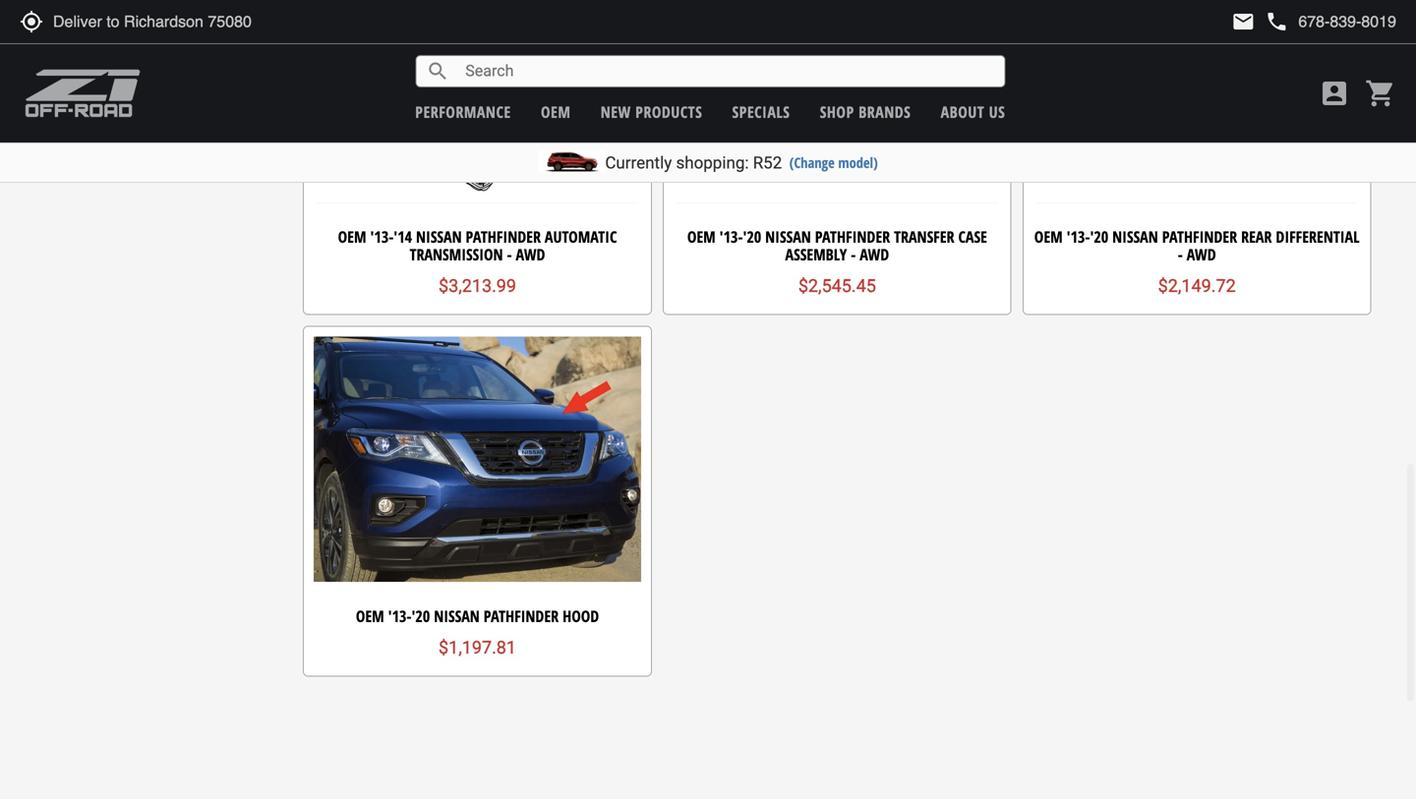 Task type: describe. For each thing, give the bounding box(es) containing it.
- inside oem '13-'20 nissan pathfinder transfer case assembly - awd
[[851, 244, 856, 265]]

pathfinder for transfer
[[815, 226, 890, 248]]

oem for oem '13-'20 nissan pathfinder transfer case assembly - awd
[[687, 226, 716, 248]]

oem link
[[541, 101, 571, 122]]

transfer
[[894, 226, 955, 248]]

'13- for oem '13-'20 nissan pathfinder hood
[[388, 606, 412, 627]]

nissan for oem '13-'20 nissan pathfinder transfer case assembly - awd
[[765, 226, 811, 248]]

to for $100
[[96, 18, 107, 33]]

$100
[[64, 18, 93, 33]]

'13- for oem '13-'20 nissan pathfinder rear differential - awd
[[1067, 226, 1090, 248]]

automatic
[[545, 226, 617, 248]]

oem for oem '13-'20 nissan pathfinder rear differential - awd
[[1035, 226, 1063, 248]]

z1 motorsports logo image
[[25, 69, 141, 118]]

mail
[[1232, 10, 1255, 33]]

$1000 & above
[[61, 72, 150, 86]]

(change model) link
[[790, 153, 878, 172]]

oem for oem link
[[541, 101, 571, 122]]

products
[[636, 101, 703, 122]]

search
[[426, 60, 450, 83]]

brands
[[859, 101, 911, 122]]

account_box link
[[1314, 78, 1355, 109]]

awd inside oem '13-'20 nissan pathfinder transfer case assembly - awd
[[860, 244, 889, 265]]

shopping_cart link
[[1360, 78, 1397, 109]]

'13- for oem '13-'14 nissan pathfinder automatic transmission - awd
[[370, 226, 394, 248]]

- for oem '13-'14 nissan pathfinder automatic transmission - awd
[[507, 244, 512, 265]]

pathfinder for automatic
[[466, 226, 541, 248]]

$500 to $1000
[[61, 45, 146, 60]]

specials link
[[732, 101, 790, 122]]

oem '13-'14 nissan pathfinder automatic transmission - awd
[[338, 226, 617, 265]]

specials
[[732, 101, 790, 122]]

oem '13-'20 nissan pathfinder transfer case assembly - awd
[[687, 226, 987, 265]]

nissan for oem '13-'14 nissan pathfinder automatic transmission - awd
[[416, 226, 462, 248]]

rear
[[1241, 226, 1272, 248]]

(change
[[790, 153, 835, 172]]

0 horizontal spatial '20
[[412, 606, 430, 627]]

model)
[[838, 153, 878, 172]]

phone link
[[1265, 10, 1397, 33]]

shop
[[820, 101, 854, 122]]

shop brands link
[[820, 101, 911, 122]]

transmission
[[410, 244, 503, 265]]

oem '13-'20 nissan pathfinder hood
[[356, 606, 599, 627]]

mail link
[[1232, 10, 1255, 33]]

new products
[[601, 101, 703, 122]]

pathfinder for rear
[[1162, 226, 1238, 248]]

$2,149.72
[[1158, 276, 1236, 297]]

new
[[601, 101, 631, 122]]

max number field
[[137, 103, 223, 135]]

shop brands
[[820, 101, 911, 122]]

about
[[941, 101, 985, 122]]

us
[[989, 101, 1006, 122]]

oem for oem '13-'20 nissan pathfinder hood
[[356, 606, 384, 627]]



Task type: vqa. For each thing, say whether or not it's contained in the screenshot.


Task type: locate. For each thing, give the bounding box(es) containing it.
-
[[507, 244, 512, 265], [851, 244, 856, 265], [1178, 244, 1183, 265]]

$1000 left &
[[64, 72, 100, 86]]

phone
[[1265, 10, 1289, 33]]

nissan right '14
[[416, 226, 462, 248]]

0 horizontal spatial awd
[[516, 244, 545, 265]]

oem inside the oem '13-'14 nissan pathfinder automatic transmission - awd
[[338, 226, 366, 248]]

mail phone
[[1232, 10, 1289, 33]]

0 vertical spatial $500
[[110, 18, 139, 33]]

1 horizontal spatial awd
[[860, 244, 889, 265]]

pathfinder up $2,545.45
[[815, 226, 890, 248]]

- up $2,149.72
[[1178, 244, 1183, 265]]

oem '13-'20 nissan pathfinder rear differential - awd
[[1035, 226, 1360, 265]]

1 horizontal spatial $500
[[110, 18, 139, 33]]

assembly
[[785, 244, 847, 265]]

'20 for assembly
[[743, 226, 762, 248]]

0 horizontal spatial $1000
[[64, 72, 100, 86]]

3 - from the left
[[1178, 244, 1183, 265]]

nissan inside the oem '13-'20 nissan pathfinder rear differential - awd
[[1113, 226, 1158, 248]]

'13- inside oem '13-'20 nissan pathfinder transfer case assembly - awd
[[720, 226, 743, 248]]

2 horizontal spatial awd
[[1187, 244, 1216, 265]]

$3,213.99
[[439, 276, 516, 297]]

&
[[103, 72, 111, 86]]

awd up $2,545.45
[[860, 244, 889, 265]]

above
[[114, 72, 150, 86]]

awd
[[516, 244, 545, 265], [860, 244, 889, 265], [1187, 244, 1216, 265]]

- up the $3,213.99
[[507, 244, 512, 265]]

nissan inside oem '13-'20 nissan pathfinder transfer case assembly - awd
[[765, 226, 811, 248]]

to
[[96, 18, 107, 33], [96, 45, 107, 60]]

nissan for oem '13-'20 nissan pathfinder rear differential - awd
[[1113, 226, 1158, 248]]

'20 inside oem '13-'20 nissan pathfinder transfer case assembly - awd
[[743, 226, 762, 248]]

'20 inside the oem '13-'20 nissan pathfinder rear differential - awd
[[1090, 226, 1109, 248]]

to for $500
[[96, 45, 107, 60]]

hood
[[563, 606, 599, 627]]

2 horizontal spatial '20
[[1090, 226, 1109, 248]]

1 horizontal spatial '20
[[743, 226, 762, 248]]

to right $100
[[96, 18, 107, 33]]

1 to from the top
[[96, 18, 107, 33]]

performance
[[415, 101, 511, 122]]

differential
[[1276, 226, 1360, 248]]

0 horizontal spatial $500
[[64, 45, 93, 60]]

1 awd from the left
[[516, 244, 545, 265]]

about us
[[941, 101, 1006, 122]]

nissan up $2,149.72
[[1113, 226, 1158, 248]]

about us link
[[941, 101, 1006, 122]]

2 to from the top
[[96, 45, 107, 60]]

shopping:
[[676, 153, 749, 173]]

pathfinder up the $3,213.99
[[466, 226, 541, 248]]

performance link
[[415, 101, 511, 122]]

'20
[[743, 226, 762, 248], [1090, 226, 1109, 248], [412, 606, 430, 627]]

oem inside oem '13-'20 nissan pathfinder transfer case assembly - awd
[[687, 226, 716, 248]]

awd for oem '13-'14 nissan pathfinder automatic transmission - awd
[[516, 244, 545, 265]]

min number field
[[48, 103, 135, 135]]

2 awd from the left
[[860, 244, 889, 265]]

0 vertical spatial $1000
[[110, 45, 146, 60]]

pathfinder up $2,149.72
[[1162, 226, 1238, 248]]

- for oem '13-'20 nissan pathfinder rear differential - awd
[[1178, 244, 1183, 265]]

account_box
[[1319, 78, 1351, 109]]

1 vertical spatial $1000
[[64, 72, 100, 86]]

Search search field
[[450, 56, 1005, 86]]

awd inside the oem '13-'20 nissan pathfinder rear differential - awd
[[1187, 244, 1216, 265]]

None radio
[[48, 17, 61, 30], [48, 44, 61, 57], [48, 71, 61, 83], [48, 17, 61, 30], [48, 44, 61, 57], [48, 71, 61, 83]]

my_location
[[20, 10, 43, 33]]

2 - from the left
[[851, 244, 856, 265]]

'13- inside the oem '13-'20 nissan pathfinder rear differential - awd
[[1067, 226, 1090, 248]]

'13- for oem '13-'20 nissan pathfinder transfer case assembly - awd
[[720, 226, 743, 248]]

awd up the $3,213.99
[[516, 244, 545, 265]]

2 horizontal spatial -
[[1178, 244, 1183, 265]]

$1000 up above
[[110, 45, 146, 60]]

pathfinder inside oem '13-'20 nissan pathfinder transfer case assembly - awd
[[815, 226, 890, 248]]

- inside the oem '13-'20 nissan pathfinder rear differential - awd
[[1178, 244, 1183, 265]]

'20 for -
[[1090, 226, 1109, 248]]

- up $2,545.45
[[851, 244, 856, 265]]

$2,545.45
[[799, 276, 876, 297]]

to down $100 to $500
[[96, 45, 107, 60]]

pathfinder for hood
[[484, 606, 559, 627]]

1 - from the left
[[507, 244, 512, 265]]

$1000
[[110, 45, 146, 60], [64, 72, 100, 86]]

nissan inside the oem '13-'14 nissan pathfinder automatic transmission - awd
[[416, 226, 462, 248]]

shopping_cart
[[1365, 78, 1397, 109]]

'13-
[[370, 226, 394, 248], [720, 226, 743, 248], [1067, 226, 1090, 248], [388, 606, 412, 627]]

currently shopping: r52 (change model)
[[605, 153, 878, 173]]

awd for oem '13-'20 nissan pathfinder rear differential - awd
[[1187, 244, 1216, 265]]

oem inside the oem '13-'20 nissan pathfinder rear differential - awd
[[1035, 226, 1063, 248]]

oem
[[541, 101, 571, 122], [338, 226, 366, 248], [687, 226, 716, 248], [1035, 226, 1063, 248], [356, 606, 384, 627]]

$500 down $100
[[64, 45, 93, 60]]

0 vertical spatial to
[[96, 18, 107, 33]]

'13- inside the oem '13-'14 nissan pathfinder automatic transmission - awd
[[370, 226, 394, 248]]

1 horizontal spatial $1000
[[110, 45, 146, 60]]

pathfinder up $1,197.81
[[484, 606, 559, 627]]

1 horizontal spatial -
[[851, 244, 856, 265]]

nissan for oem '13-'20 nissan pathfinder hood
[[434, 606, 480, 627]]

currently
[[605, 153, 672, 173]]

3 awd from the left
[[1187, 244, 1216, 265]]

'14
[[394, 226, 412, 248]]

r52
[[753, 153, 782, 173]]

pathfinder inside the oem '13-'20 nissan pathfinder rear differential - awd
[[1162, 226, 1238, 248]]

$500
[[110, 18, 139, 33], [64, 45, 93, 60]]

$100 to $500
[[61, 18, 139, 33]]

nissan up $2,545.45
[[765, 226, 811, 248]]

awd inside the oem '13-'14 nissan pathfinder automatic transmission - awd
[[516, 244, 545, 265]]

new products link
[[601, 101, 703, 122]]

$1,197.81
[[439, 638, 516, 659]]

0 horizontal spatial -
[[507, 244, 512, 265]]

pathfinder
[[466, 226, 541, 248], [815, 226, 890, 248], [1162, 226, 1238, 248], [484, 606, 559, 627]]

$500 up '$500 to $1000'
[[110, 18, 139, 33]]

pathfinder inside the oem '13-'14 nissan pathfinder automatic transmission - awd
[[466, 226, 541, 248]]

case
[[959, 226, 987, 248]]

nissan
[[416, 226, 462, 248], [765, 226, 811, 248], [1113, 226, 1158, 248], [434, 606, 480, 627]]

1 vertical spatial to
[[96, 45, 107, 60]]

awd up $2,149.72
[[1187, 244, 1216, 265]]

1 vertical spatial $500
[[64, 45, 93, 60]]

- inside the oem '13-'14 nissan pathfinder automatic transmission - awd
[[507, 244, 512, 265]]

nissan up $1,197.81
[[434, 606, 480, 627]]

oem for oem '13-'14 nissan pathfinder automatic transmission - awd
[[338, 226, 366, 248]]



